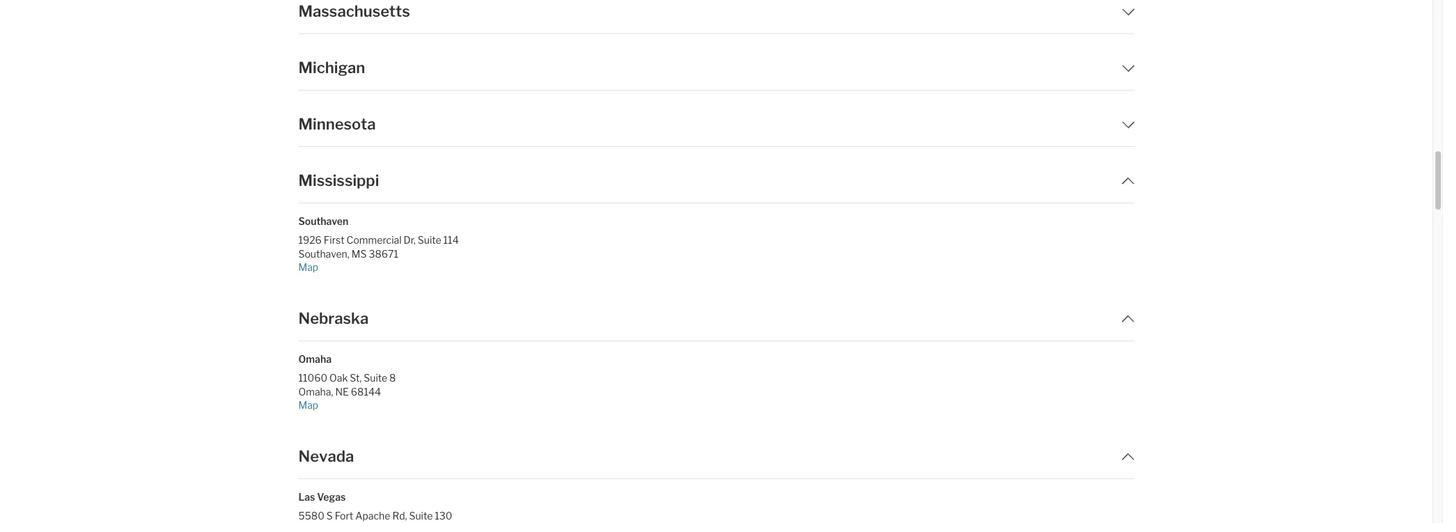 Task type: locate. For each thing, give the bounding box(es) containing it.
suite right rd,
[[409, 510, 433, 522]]

2 map link from the top
[[299, 398, 491, 412]]

southaven,
[[299, 248, 350, 260]]

map link
[[299, 260, 491, 274], [299, 398, 491, 412]]

first
[[324, 234, 345, 246]]

suite inside 11060 oak st, suite 8 omaha, ne 68144 map
[[364, 372, 388, 384]]

suite up the 68144
[[364, 372, 388, 384]]

mississippi
[[299, 171, 379, 190]]

massachusetts
[[299, 2, 410, 20]]

fort
[[335, 510, 354, 522]]

map link down 38671
[[299, 260, 491, 274]]

nevada
[[299, 447, 354, 466]]

oak
[[330, 372, 348, 384]]

0 vertical spatial map
[[299, 261, 319, 273]]

suite
[[418, 234, 442, 246], [364, 372, 388, 384], [409, 510, 433, 522]]

omaha,
[[299, 386, 333, 398]]

5580 s fort apache rd, suite 130
[[299, 510, 453, 522]]

0 vertical spatial suite
[[418, 234, 442, 246]]

map
[[299, 261, 319, 273], [299, 399, 319, 411]]

map link down 8
[[299, 398, 491, 412]]

11060
[[299, 372, 328, 384]]

map down southaven,
[[299, 261, 319, 273]]

1 map link from the top
[[299, 260, 491, 274]]

map down omaha,
[[299, 399, 319, 411]]

0 vertical spatial map link
[[299, 260, 491, 274]]

1 vertical spatial map link
[[299, 398, 491, 412]]

38671
[[369, 248, 399, 260]]

ne
[[335, 386, 349, 398]]

68144
[[351, 386, 381, 398]]

1926 first commercial dr, suite 114 southaven, ms 38671 map
[[299, 234, 459, 273]]

1926
[[299, 234, 322, 246]]

nebraska
[[299, 309, 369, 328]]

1 vertical spatial suite
[[364, 372, 388, 384]]

114
[[444, 234, 459, 246]]

las vegas
[[299, 491, 346, 503]]

michigan
[[299, 59, 365, 77]]

las
[[299, 491, 315, 503]]

suite right dr, on the top left of page
[[418, 234, 442, 246]]

apache
[[356, 510, 391, 522]]

1 vertical spatial map
[[299, 399, 319, 411]]

minnesota
[[299, 115, 376, 133]]

1 map from the top
[[299, 261, 319, 273]]

2 map from the top
[[299, 399, 319, 411]]

2 vertical spatial suite
[[409, 510, 433, 522]]



Task type: describe. For each thing, give the bounding box(es) containing it.
map inside 11060 oak st, suite 8 omaha, ne 68144 map
[[299, 399, 319, 411]]

commercial
[[347, 234, 402, 246]]

130
[[435, 510, 453, 522]]

8
[[390, 372, 396, 384]]

vegas
[[317, 491, 346, 503]]

5580
[[299, 510, 325, 522]]

11060 oak st, suite 8 omaha, ne 68144 map
[[299, 372, 396, 411]]

s
[[327, 510, 333, 522]]

st,
[[350, 372, 362, 384]]

map link for mississippi
[[299, 260, 491, 274]]

ms
[[352, 248, 367, 260]]

southaven
[[299, 215, 349, 227]]

omaha
[[299, 353, 332, 365]]

suite inside 1926 first commercial dr, suite 114 southaven, ms 38671 map
[[418, 234, 442, 246]]

map inside 1926 first commercial dr, suite 114 southaven, ms 38671 map
[[299, 261, 319, 273]]

rd,
[[393, 510, 407, 522]]

dr,
[[404, 234, 416, 246]]

map link for nebraska
[[299, 398, 491, 412]]



Task type: vqa. For each thing, say whether or not it's contained in the screenshot.
the Apache
yes



